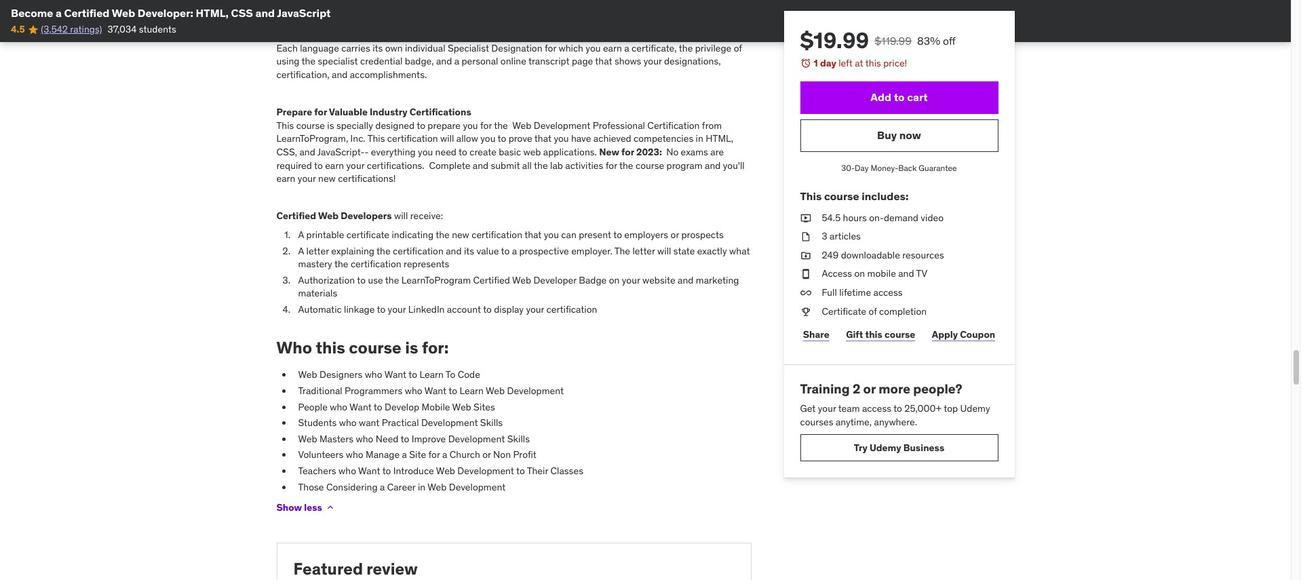 Task type: locate. For each thing, give the bounding box(es) containing it.
printable
[[306, 229, 344, 241]]

1 vertical spatial earn
[[325, 159, 344, 171]]

on
[[855, 268, 865, 280], [609, 274, 620, 286]]

udemy right the top
[[960, 402, 990, 415]]

your up certifications!
[[346, 159, 365, 171]]

website
[[643, 274, 676, 286]]

2 vertical spatial this
[[800, 190, 822, 203]]

will up need
[[440, 133, 454, 145]]

1 vertical spatial certified
[[276, 210, 316, 222]]

xsmall image for 249 downloadable resources
[[800, 249, 811, 262]]

the
[[679, 42, 693, 54], [302, 55, 316, 68], [534, 159, 548, 171], [619, 159, 633, 171], [436, 229, 450, 241], [377, 245, 391, 257], [334, 258, 348, 270], [385, 274, 399, 286]]

will inside prepare for valuable industry certifications this course is specially designed to prepare you for the  web development professional certification from learntoprogram, inc. this certification will allow you to prove that you have achieved competencies in html, css, and javascript-- everything you need to create basic web applications.
[[440, 133, 454, 145]]

students
[[139, 23, 176, 36]]

0 horizontal spatial or
[[483, 449, 491, 461]]

0 vertical spatial in
[[696, 133, 703, 145]]

1 vertical spatial a
[[298, 245, 304, 257]]

carries
[[341, 42, 370, 54]]

on up full lifetime access
[[855, 268, 865, 280]]

0 vertical spatial xsmall image
[[800, 230, 811, 243]]

each
[[276, 42, 298, 54]]

certification down designed
[[387, 133, 438, 145]]

4.5
[[11, 23, 25, 36]]

1 horizontal spatial is
[[405, 337, 418, 358]]

1 vertical spatial in
[[418, 481, 426, 493]]

for right 'new'
[[622, 146, 634, 158]]

0 horizontal spatial of
[[734, 42, 742, 54]]

program
[[667, 159, 703, 171]]

0 vertical spatial or
[[671, 229, 679, 241]]

udemy
[[960, 402, 990, 415], [870, 442, 901, 454]]

access inside training 2 or more people? get your team access to 25,000+ top udemy courses anytime, anywhere.
[[862, 402, 892, 415]]

course inside no exams are required to earn your certifications.  complete and submit all the lab activities for the course program and you'll earn your new certifications!
[[636, 159, 664, 171]]

that right page
[[595, 55, 612, 68]]

will left state
[[658, 245, 671, 257]]

specialist
[[448, 42, 489, 54]]

people
[[298, 401, 328, 413]]

skills down the sites
[[480, 417, 503, 429]]

1 horizontal spatial html,
[[706, 133, 734, 145]]

2 vertical spatial or
[[483, 449, 491, 461]]

xsmall image
[[800, 230, 811, 243], [800, 249, 811, 262]]

prepare for valuable industry certifications this course is specially designed to prepare you for the  web development professional certification from learntoprogram, inc. this certification will allow you to prove that you have achieved competencies in html, css, and javascript-- everything you need to create basic web applications.
[[276, 106, 734, 158]]

on right badge
[[609, 274, 620, 286]]

specialist
[[318, 55, 358, 68]]

xsmall image inside show less button
[[325, 502, 336, 513]]

specially
[[336, 119, 373, 132]]

0 horizontal spatial earn
[[276, 172, 295, 185]]

accomplishments.
[[350, 69, 427, 81]]

html, inside prepare for valuable industry certifications this course is specially designed to prepare you for the  web development professional certification from learntoprogram, inc. this certification will allow you to prove that you have achieved competencies in html, css, and javascript-- everything you need to create basic web applications.
[[706, 133, 734, 145]]

badge
[[579, 274, 607, 286]]

1 vertical spatial html,
[[706, 133, 734, 145]]

1 horizontal spatial learn
[[460, 385, 484, 397]]

0 horizontal spatial in
[[418, 481, 426, 493]]

marketing
[[696, 274, 739, 286]]

1 horizontal spatial will
[[440, 133, 454, 145]]

you up create
[[481, 133, 496, 145]]

0 horizontal spatial this
[[276, 119, 294, 132]]

xsmall image left 'access'
[[800, 268, 811, 281]]

in
[[696, 133, 703, 145], [418, 481, 426, 493]]

1 horizontal spatial certified
[[276, 210, 316, 222]]

xsmall image
[[800, 211, 811, 225], [800, 268, 811, 281], [800, 286, 811, 300], [800, 305, 811, 318], [325, 502, 336, 513]]

a left church
[[442, 449, 447, 461]]

the down new for 2023:
[[619, 159, 633, 171]]

what
[[729, 245, 750, 257]]

buy now button
[[800, 119, 998, 152]]

udemy inside training 2 or more people? get your team access to 25,000+ top udemy courses anytime, anywhere.
[[960, 402, 990, 415]]

will up "indicating"
[[394, 210, 408, 222]]

learn down the code
[[460, 385, 484, 397]]

development inside prepare for valuable industry certifications this course is specially designed to prepare you for the  web development professional certification from learntoprogram, inc. this certification will allow you to prove that you have achieved competencies in html, css, and javascript-- everything you need to create basic web applications.
[[534, 119, 590, 132]]

xsmall image left "3"
[[800, 230, 811, 243]]

0 vertical spatial skills
[[480, 417, 503, 429]]

0 horizontal spatial on
[[609, 274, 620, 286]]

who this course is for:
[[276, 337, 449, 358]]

want
[[384, 369, 407, 381], [425, 385, 447, 397], [350, 401, 372, 413], [358, 465, 380, 477]]

new right "indicating"
[[452, 229, 469, 241]]

in inside prepare for valuable industry certifications this course is specially designed to prepare you for the  web development professional certification from learntoprogram, inc. this certification will allow you to prove that you have achieved competencies in html, css, and javascript-- everything you need to create basic web applications.
[[696, 133, 703, 145]]

no
[[666, 146, 679, 158]]

considering
[[326, 481, 378, 493]]

this course includes:
[[800, 190, 909, 203]]

activities
[[565, 159, 603, 171]]

less
[[304, 501, 322, 513]]

articles
[[830, 230, 861, 242]]

to down programmers
[[374, 401, 382, 413]]

your up courses
[[818, 402, 836, 415]]

are
[[711, 146, 724, 158]]

add to cart
[[871, 90, 928, 104]]

xsmall image left 249
[[800, 249, 811, 262]]

linkage
[[344, 303, 375, 315]]

3
[[822, 230, 828, 242]]

1 horizontal spatial udemy
[[960, 402, 990, 415]]

designers
[[320, 369, 362, 381]]

site
[[409, 449, 426, 461]]

featured review
[[293, 558, 418, 580]]

83%
[[917, 34, 941, 47]]

1 vertical spatial or
[[863, 381, 876, 397]]

of
[[734, 42, 742, 54], [869, 305, 877, 317]]

authorization
[[298, 274, 355, 286]]

represents
[[404, 258, 449, 270]]

certified down value
[[473, 274, 510, 286]]

0 horizontal spatial its
[[373, 42, 383, 54]]

buy
[[877, 128, 897, 142]]

2 vertical spatial certified
[[473, 274, 510, 286]]

or inside web designers who want to learn to code traditional programmers who want to learn web development people who want to develop mobile web sites students who want practical development skills web masters who need to improve development skills volunteers who manage a site for a church or non profit teachers who want to introduce web development to their classes those considering a career in web development
[[483, 449, 491, 461]]

in down introduce
[[418, 481, 426, 493]]

to up develop
[[409, 369, 417, 381]]

and down individual
[[436, 55, 452, 68]]

access
[[874, 286, 903, 299], [862, 402, 892, 415]]

buy now
[[877, 128, 921, 142]]

to right required
[[314, 159, 323, 171]]

you up page
[[586, 42, 601, 54]]

is left for:
[[405, 337, 418, 358]]

course
[[296, 119, 325, 132], [636, 159, 664, 171], [824, 190, 859, 203], [885, 328, 915, 340], [349, 337, 402, 358]]

letter up mastery
[[306, 245, 329, 257]]

indicating
[[392, 229, 434, 241]]

0 horizontal spatial html,
[[196, 6, 229, 20]]

a left printable
[[298, 229, 304, 241]]

for up create
[[480, 119, 492, 132]]

want
[[359, 417, 380, 429]]

1 vertical spatial access
[[862, 402, 892, 415]]

certified up ratings)
[[64, 6, 110, 20]]

to left cart
[[894, 90, 905, 104]]

achieved
[[594, 133, 631, 145]]

people?
[[913, 381, 963, 397]]

that up prospective
[[525, 229, 542, 241]]

$19.99 $119.99 83% off
[[800, 26, 956, 54]]

1 letter from the left
[[306, 245, 329, 257]]

letter down employers at the top of the page
[[633, 245, 655, 257]]

web up the sites
[[486, 385, 505, 397]]

the up certification,
[[302, 55, 316, 68]]

-
[[365, 146, 369, 158]]

course inside prepare for valuable industry certifications this course is specially designed to prepare you for the  web development professional certification from learntoprogram, inc. this certification will allow you to prove that you have achieved competencies in html, css, and javascript-- everything you need to create basic web applications.
[[296, 119, 325, 132]]

share
[[803, 328, 830, 340]]

(3,542 ratings)
[[41, 23, 102, 36]]

web up printable
[[318, 210, 339, 222]]

0 vertical spatial new
[[318, 172, 336, 185]]

2 vertical spatial that
[[525, 229, 542, 241]]

0 vertical spatial of
[[734, 42, 742, 54]]

the
[[615, 245, 630, 257]]

1 vertical spatial skills
[[507, 433, 530, 445]]

competencies
[[634, 133, 694, 145]]

you left can
[[544, 229, 559, 241]]

xsmall image for full
[[800, 286, 811, 300]]

0 vertical spatial that
[[595, 55, 612, 68]]

0 horizontal spatial will
[[394, 210, 408, 222]]

2 horizontal spatial will
[[658, 245, 671, 257]]

1 vertical spatial that
[[535, 133, 552, 145]]

will
[[440, 133, 454, 145], [394, 210, 408, 222], [658, 245, 671, 257]]

0 vertical spatial its
[[373, 42, 383, 54]]

that inside certified web developers will receive: a printable certificate indicating the new certification that you can present to employers or prospects a letter explaining the certification and its value to a prospective employer. the letter will state exactly what mastery the certification represents authorization to use the learntoprogram certified web developer badge on your website and marketing materials automatic linkage to your linkedin account to display your certification
[[525, 229, 542, 241]]

who down masters on the bottom of page
[[346, 449, 363, 461]]

1 horizontal spatial or
[[671, 229, 679, 241]]

state
[[674, 245, 695, 257]]

lab
[[550, 159, 563, 171]]

or up state
[[671, 229, 679, 241]]

0 vertical spatial certified
[[64, 6, 110, 20]]

certification
[[387, 133, 438, 145], [472, 229, 522, 241], [393, 245, 444, 257], [351, 258, 401, 270], [547, 303, 597, 315]]

1 vertical spatial new
[[452, 229, 469, 241]]

2 horizontal spatial or
[[863, 381, 876, 397]]

to down practical
[[401, 433, 409, 445]]

have
[[571, 133, 591, 145]]

0 horizontal spatial new
[[318, 172, 336, 185]]

who
[[276, 337, 312, 358]]

back
[[898, 163, 917, 173]]

1 horizontal spatial its
[[464, 245, 474, 257]]

and down specialist
[[332, 69, 348, 81]]

for up transcript
[[545, 42, 556, 54]]

in up exams
[[696, 133, 703, 145]]

0 vertical spatial udemy
[[960, 402, 990, 415]]

earn down required
[[276, 172, 295, 185]]

0 vertical spatial will
[[440, 133, 454, 145]]

a left "career"
[[380, 481, 385, 493]]

earn inside each language carries its own individual specialist designation for which you earn a certificate, the privilege of using the specialist credential badge, and a personal online transcript page that shows your designations, certification, and accomplishments.
[[603, 42, 622, 54]]

those
[[298, 481, 324, 493]]

that
[[595, 55, 612, 68], [535, 133, 552, 145], [525, 229, 542, 241]]

0 vertical spatial a
[[298, 229, 304, 241]]

need
[[435, 146, 457, 158]]

1 vertical spatial of
[[869, 305, 877, 317]]

try
[[854, 442, 868, 454]]

on inside certified web developers will receive: a printable certificate indicating the new certification that you can present to employers or prospects a letter explaining the certification and its value to a prospective employer. the letter will state exactly what mastery the certification represents authorization to use the learntoprogram certified web developer badge on your website and marketing materials automatic linkage to your linkedin account to display your certification
[[609, 274, 620, 286]]

prove
[[509, 133, 532, 145]]

1 vertical spatial xsmall image
[[800, 249, 811, 262]]

tv
[[916, 268, 928, 280]]

for down 'new'
[[606, 159, 617, 171]]

skills up profit
[[507, 433, 530, 445]]

1 horizontal spatial this
[[367, 133, 385, 145]]

xsmall image right the less
[[325, 502, 336, 513]]

show less
[[276, 501, 322, 513]]

1 horizontal spatial of
[[869, 305, 877, 317]]

career
[[387, 481, 416, 493]]

web down students
[[298, 433, 317, 445]]

of down full lifetime access
[[869, 305, 877, 317]]

to inside button
[[894, 90, 905, 104]]

for inside no exams are required to earn your certifications.  complete and submit all the lab activities for the course program and you'll earn your new certifications!
[[606, 159, 617, 171]]

certified
[[64, 6, 110, 20], [276, 210, 316, 222], [473, 274, 510, 286]]

2 xsmall image from the top
[[800, 249, 811, 262]]

course up learntoprogram,
[[296, 119, 325, 132]]

and inside prepare for valuable industry certifications this course is specially designed to prepare you for the  web development professional certification from learntoprogram, inc. this certification will allow you to prove that you have achieved competencies in html, css, and javascript-- everything you need to create basic web applications.
[[300, 146, 315, 158]]

of right privilege
[[734, 42, 742, 54]]

2 horizontal spatial certified
[[473, 274, 510, 286]]

0 vertical spatial access
[[874, 286, 903, 299]]

0 horizontal spatial skills
[[480, 417, 503, 429]]

1 vertical spatial udemy
[[870, 442, 901, 454]]

30-
[[842, 163, 855, 173]]

want up 'want'
[[350, 401, 372, 413]]

new inside no exams are required to earn your certifications.  complete and submit all the lab activities for the course program and you'll earn your new certifications!
[[318, 172, 336, 185]]

you left need
[[418, 146, 433, 158]]

a up '(3,542'
[[56, 6, 62, 20]]

0 horizontal spatial learn
[[420, 369, 444, 381]]

your down certificate,
[[644, 55, 662, 68]]

that for prove
[[535, 133, 552, 145]]

course down 2023:
[[636, 159, 664, 171]]

that inside each language carries its own individual specialist designation for which you earn a certificate, the privilege of using the specialist credential badge, and a personal online transcript page that shows your designations, certification, and accomplishments.
[[595, 55, 612, 68]]

0 vertical spatial this
[[276, 119, 294, 132]]

xsmall image for 3 articles
[[800, 230, 811, 243]]

its up credential
[[373, 42, 383, 54]]

0 vertical spatial earn
[[603, 42, 622, 54]]

this up designers
[[316, 337, 345, 358]]

to up anywhere.
[[894, 402, 902, 415]]

its
[[373, 42, 383, 54], [464, 245, 474, 257]]

development
[[534, 119, 590, 132], [507, 385, 564, 397], [421, 417, 478, 429], [448, 433, 505, 445], [458, 465, 514, 477], [449, 481, 506, 493]]

to
[[894, 90, 905, 104], [417, 119, 425, 132], [498, 133, 506, 145], [459, 146, 467, 158], [314, 159, 323, 171], [614, 229, 622, 241], [501, 245, 510, 257], [357, 274, 366, 286], [377, 303, 386, 315], [483, 303, 492, 315], [409, 369, 417, 381], [449, 385, 457, 397], [374, 401, 382, 413], [894, 402, 902, 415], [401, 433, 409, 445], [382, 465, 391, 477], [516, 465, 525, 477]]

own
[[385, 42, 403, 54]]

this right gift
[[865, 328, 883, 340]]

0 horizontal spatial is
[[327, 119, 334, 132]]

2 horizontal spatial earn
[[603, 42, 622, 54]]

html, up are at the top right
[[706, 133, 734, 145]]

to right value
[[501, 245, 510, 257]]

that inside prepare for valuable industry certifications this course is specially designed to prepare you for the  web development professional certification from learntoprogram, inc. this certification will allow you to prove that you have achieved competencies in html, css, and javascript-- everything you need to create basic web applications.
[[535, 133, 552, 145]]

$19.99
[[800, 26, 869, 54]]

become a certified web developer: html, css and javascript
[[11, 6, 331, 20]]

profit
[[513, 449, 537, 461]]

1 horizontal spatial in
[[696, 133, 703, 145]]

use
[[368, 274, 383, 286]]

development down mobile
[[421, 417, 478, 429]]

1 xsmall image from the top
[[800, 230, 811, 243]]

explaining
[[331, 245, 374, 257]]

this for gift this course
[[865, 328, 883, 340]]

access up anywhere.
[[862, 402, 892, 415]]

0 vertical spatial is
[[327, 119, 334, 132]]

page
[[572, 55, 593, 68]]

new down javascript-
[[318, 172, 336, 185]]

who up programmers
[[365, 369, 382, 381]]

improve
[[412, 433, 446, 445]]

0 horizontal spatial letter
[[306, 245, 329, 257]]

web left the sites
[[452, 401, 471, 413]]

letter
[[306, 245, 329, 257], [633, 245, 655, 257]]

1 vertical spatial its
[[464, 245, 474, 257]]

html, left "css"
[[196, 6, 229, 20]]

1 horizontal spatial letter
[[633, 245, 655, 257]]

course down 'completion'
[[885, 328, 915, 340]]

1 horizontal spatial new
[[452, 229, 469, 241]]

or left the "non"
[[483, 449, 491, 461]]

web up the prove
[[512, 119, 532, 132]]

and down create
[[473, 159, 489, 171]]

new inside certified web developers will receive: a printable certificate indicating the new certification that you can present to employers or prospects a letter explaining the certification and its value to a prospective employer. the letter will state exactly what mastery the certification represents authorization to use the learntoprogram certified web developer badge on your website and marketing materials automatic linkage to your linkedin account to display your certification
[[452, 229, 469, 241]]

a up shows
[[624, 42, 629, 54]]

share button
[[800, 321, 832, 348]]



Task type: describe. For each thing, give the bounding box(es) containing it.
receive:
[[410, 210, 443, 222]]

who up considering
[[339, 465, 356, 477]]

development down church
[[449, 481, 506, 493]]

your left linkedin in the left bottom of the page
[[388, 303, 406, 315]]

a left site
[[402, 449, 407, 461]]

credential
[[360, 55, 403, 68]]

certification,
[[276, 69, 329, 81]]

top
[[944, 402, 958, 415]]

downloadable
[[841, 249, 900, 261]]

course up "54.5"
[[824, 190, 859, 203]]

this right at
[[866, 57, 881, 69]]

language
[[300, 42, 339, 54]]

xsmall image for 54.5
[[800, 211, 811, 225]]

designations,
[[664, 55, 721, 68]]

a inside certified web developers will receive: a printable certificate indicating the new certification that you can present to employers or prospects a letter explaining the certification and its value to a prospective employer. the letter will state exactly what mastery the certification represents authorization to use the learntoprogram certified web developer badge on your website and marketing materials automatic linkage to your linkedin account to display your certification
[[512, 245, 517, 257]]

css,
[[276, 146, 297, 158]]

transcript
[[529, 55, 570, 68]]

2 a from the top
[[298, 245, 304, 257]]

2 horizontal spatial this
[[800, 190, 822, 203]]

exactly
[[697, 245, 727, 257]]

web down church
[[436, 465, 455, 477]]

present
[[579, 229, 611, 241]]

and up represents
[[446, 245, 462, 257]]

a down specialist
[[454, 55, 459, 68]]

the down explaining
[[334, 258, 348, 270]]

who down traditional
[[330, 401, 348, 413]]

development down the "non"
[[458, 465, 514, 477]]

introduce
[[393, 465, 434, 477]]

or inside training 2 or more people? get your team access to 25,000+ top udemy courses anytime, anywhere.
[[863, 381, 876, 397]]

your down required
[[298, 172, 316, 185]]

css
[[231, 6, 253, 20]]

to left prepare
[[417, 119, 425, 132]]

gift
[[846, 328, 863, 340]]

2
[[853, 381, 861, 397]]

off
[[943, 34, 956, 47]]

coupon
[[960, 328, 996, 340]]

to down manage
[[382, 465, 391, 477]]

ratings)
[[70, 23, 102, 36]]

1 a from the top
[[298, 229, 304, 241]]

certification up represents
[[393, 245, 444, 257]]

to down profit
[[516, 465, 525, 477]]

this for who this course is for:
[[316, 337, 345, 358]]

courses
[[800, 416, 834, 428]]

and down are at the top right
[[705, 159, 721, 171]]

1 vertical spatial is
[[405, 337, 418, 358]]

programmers
[[345, 385, 403, 397]]

volunteers
[[298, 449, 344, 461]]

its inside each language carries its own individual specialist designation for which you earn a certificate, the privilege of using the specialist credential badge, and a personal online transcript page that shows your designations, certification, and accomplishments.
[[373, 42, 383, 54]]

want down manage
[[358, 465, 380, 477]]

0 vertical spatial html,
[[196, 6, 229, 20]]

0 vertical spatial learn
[[420, 369, 444, 381]]

developers
[[341, 210, 392, 222]]

employers
[[624, 229, 668, 241]]

basic
[[499, 146, 521, 158]]

web designers who want to learn to code traditional programmers who want to learn web development people who want to develop mobile web sites students who want practical development skills web masters who need to improve development skills volunteers who manage a site for a church or non profit teachers who want to introduce web development to their classes those considering a career in web development
[[298, 369, 583, 493]]

apply coupon
[[932, 328, 996, 340]]

the up designations,
[[679, 42, 693, 54]]

and right website
[[678, 274, 694, 286]]

0 horizontal spatial udemy
[[870, 442, 901, 454]]

1 horizontal spatial skills
[[507, 433, 530, 445]]

web up traditional
[[298, 369, 317, 381]]

add
[[871, 90, 892, 104]]

development up profit
[[507, 385, 564, 397]]

to inside no exams are required to earn your certifications.  complete and submit all the lab activities for the course program and you'll earn your new certifications!
[[314, 159, 323, 171]]

2 letter from the left
[[633, 245, 655, 257]]

value
[[477, 245, 499, 257]]

can
[[561, 229, 577, 241]]

become
[[11, 6, 53, 20]]

training
[[800, 381, 850, 397]]

to down the allow
[[459, 146, 467, 158]]

its inside certified web developers will receive: a printable certificate indicating the new certification that you can present to employers or prospects a letter explaining the certification and its value to a prospective employer. the letter will state exactly what mastery the certification represents authorization to use the learntoprogram certified web developer badge on your website and marketing materials automatic linkage to your linkedin account to display your certification
[[464, 245, 474, 257]]

to right linkage
[[377, 303, 386, 315]]

the down the certificate
[[377, 245, 391, 257]]

gift this course
[[846, 328, 915, 340]]

exams
[[681, 146, 708, 158]]

access
[[822, 268, 852, 280]]

left
[[839, 57, 853, 69]]

you inside each language carries its own individual specialist designation for which you earn a certificate, the privilege of using the specialist credential badge, and a personal online transcript page that shows your designations, certification, and accomplishments.
[[586, 42, 601, 54]]

certified web developers will receive: a printable certificate indicating the new certification that you can present to employers or prospects a letter explaining the certification and its value to a prospective employer. the letter will state exactly what mastery the certification represents authorization to use the learntoprogram certified web developer badge on your website and marketing materials automatic linkage to your linkedin account to display your certification
[[276, 210, 750, 315]]

church
[[450, 449, 480, 461]]

and right "css"
[[255, 6, 275, 20]]

full lifetime access
[[822, 286, 903, 299]]

full
[[822, 286, 837, 299]]

add to cart button
[[800, 81, 998, 114]]

web up display
[[512, 274, 531, 286]]

gift this course link
[[843, 321, 918, 348]]

your inside each language carries its own individual specialist designation for which you earn a certificate, the privilege of using the specialist credential badge, and a personal online transcript page that shows your designations, certification, and accomplishments.
[[644, 55, 662, 68]]

your left website
[[622, 274, 640, 286]]

price!
[[884, 57, 907, 69]]

you inside certified web developers will receive: a printable certificate indicating the new certification that you can present to employers or prospects a letter explaining the certification and its value to a prospective employer. the letter will state exactly what mastery the certification represents authorization to use the learntoprogram certified web developer badge on your website and marketing materials automatic linkage to your linkedin account to display your certification
[[544, 229, 559, 241]]

you up the allow
[[463, 119, 478, 132]]

applications.
[[543, 146, 597, 158]]

is inside prepare for valuable industry certifications this course is specially designed to prepare you for the  web development professional certification from learntoprogram, inc. this certification will allow you to prove that you have achieved competencies in html, css, and javascript-- everything you need to create basic web applications.
[[327, 119, 334, 132]]

materials
[[298, 287, 337, 299]]

team
[[838, 402, 860, 415]]

badge,
[[405, 55, 434, 68]]

1 vertical spatial will
[[394, 210, 408, 222]]

for inside web designers who want to learn to code traditional programmers who want to learn web development people who want to develop mobile web sites students who want practical development skills web masters who need to improve development skills volunteers who manage a site for a church or non profit teachers who want to introduce web development to their classes those considering a career in web development
[[428, 449, 440, 461]]

certification up use at left
[[351, 258, 401, 270]]

for right prepare
[[314, 106, 327, 118]]

featured
[[293, 558, 363, 580]]

who up develop
[[405, 385, 422, 397]]

all
[[522, 159, 532, 171]]

2 vertical spatial earn
[[276, 172, 295, 185]]

1 horizontal spatial on
[[855, 268, 865, 280]]

demand
[[884, 211, 919, 224]]

xsmall image for access
[[800, 268, 811, 281]]

want up mobile
[[425, 385, 447, 397]]

who down 'want'
[[356, 433, 373, 445]]

inc.
[[351, 133, 366, 145]]

on-
[[869, 211, 884, 224]]

industry
[[370, 106, 408, 118]]

alarm image
[[800, 58, 811, 69]]

code
[[458, 369, 480, 381]]

development up church
[[448, 433, 505, 445]]

course down linkage
[[349, 337, 402, 358]]

and left tv
[[898, 268, 914, 280]]

certification down developer
[[547, 303, 597, 315]]

need
[[376, 433, 399, 445]]

xsmall image for certificate
[[800, 305, 811, 318]]

linkedin
[[408, 303, 445, 315]]

of inside each language carries its own individual specialist designation for which you earn a certificate, the privilege of using the specialist credential badge, and a personal online transcript page that shows your designations, certification, and accomplishments.
[[734, 42, 742, 54]]

practical
[[382, 417, 419, 429]]

guarantee
[[919, 163, 957, 173]]

1 vertical spatial this
[[367, 133, 385, 145]]

certifications
[[410, 106, 471, 118]]

$119.99
[[875, 34, 912, 47]]

certification inside prepare for valuable industry certifications this course is specially designed to prepare you for the  web development professional certification from learntoprogram, inc. this certification will allow you to prove that you have achieved competencies in html, css, and javascript-- everything you need to create basic web applications.
[[387, 133, 438, 145]]

the down receive:
[[436, 229, 450, 241]]

your inside training 2 or more people? get your team access to 25,000+ top udemy courses anytime, anywhere.
[[818, 402, 836, 415]]

in inside web designers who want to learn to code traditional programmers who want to learn web development people who want to develop mobile web sites students who want practical development skills web masters who need to improve development skills volunteers who manage a site for a church or non profit teachers who want to introduce web development to their classes those considering a career in web development
[[418, 481, 426, 493]]

apply coupon button
[[929, 321, 998, 348]]

employer.
[[571, 245, 613, 257]]

to inside training 2 or more people? get your team access to 25,000+ top udemy courses anytime, anywhere.
[[894, 402, 902, 415]]

1 vertical spatial learn
[[460, 385, 484, 397]]

0 horizontal spatial certified
[[64, 6, 110, 20]]

or inside certified web developers will receive: a printable certificate indicating the new certification that you can present to employers or prospects a letter explaining the certification and its value to a prospective employer. the letter will state exactly what mastery the certification represents authorization to use the learntoprogram certified web developer badge on your website and marketing materials automatic linkage to your linkedin account to display your certification
[[671, 229, 679, 241]]

prospects
[[682, 229, 724, 241]]

personal
[[462, 55, 498, 68]]

javascript-
[[317, 146, 365, 158]]

access on mobile and tv
[[822, 268, 928, 280]]

designation
[[491, 42, 542, 54]]

each language carries its own individual specialist designation for which you earn a certificate, the privilege of using the specialist credential badge, and a personal online transcript page that shows your designations, certification, and accomplishments.
[[276, 42, 742, 81]]

54.5
[[822, 211, 841, 224]]

from
[[702, 119, 722, 132]]

more
[[879, 381, 911, 397]]

to
[[446, 369, 455, 381]]

the right all
[[534, 159, 548, 171]]

privilege
[[695, 42, 732, 54]]

shows
[[615, 55, 641, 68]]

completion
[[879, 305, 927, 317]]

for inside each language carries its own individual specialist designation for which you earn a certificate, the privilege of using the specialist credential badge, and a personal online transcript page that shows your designations, certification, and accomplishments.
[[545, 42, 556, 54]]

non
[[493, 449, 511, 461]]

1 horizontal spatial earn
[[325, 159, 344, 171]]

to down to
[[449, 385, 457, 397]]

certification up value
[[472, 229, 522, 241]]

developer:
[[138, 6, 193, 20]]

web inside prepare for valuable industry certifications this course is specially designed to prepare you for the  web development professional certification from learntoprogram, inc. this certification will allow you to prove that you have achieved competencies in html, css, and javascript-- everything you need to create basic web applications.
[[512, 119, 532, 132]]

your right display
[[526, 303, 544, 315]]

web up 37,034 at the left of page
[[112, 6, 135, 20]]

prepare
[[428, 119, 461, 132]]

to left display
[[483, 303, 492, 315]]

web down introduce
[[428, 481, 447, 493]]

to up the
[[614, 229, 622, 241]]

to up basic
[[498, 133, 506, 145]]

developer
[[534, 274, 577, 286]]

want up programmers
[[384, 369, 407, 381]]

who up masters on the bottom of page
[[339, 417, 357, 429]]

manage
[[366, 449, 400, 461]]

certificate
[[822, 305, 867, 317]]

new for 2023:
[[599, 146, 666, 158]]

you up applications.
[[554, 133, 569, 145]]

the right use at left
[[385, 274, 399, 286]]

to left use at left
[[357, 274, 366, 286]]

2 vertical spatial will
[[658, 245, 671, 257]]

apply
[[932, 328, 958, 340]]

37,034 students
[[108, 23, 176, 36]]

that for page
[[595, 55, 612, 68]]



Task type: vqa. For each thing, say whether or not it's contained in the screenshot.
online
yes



